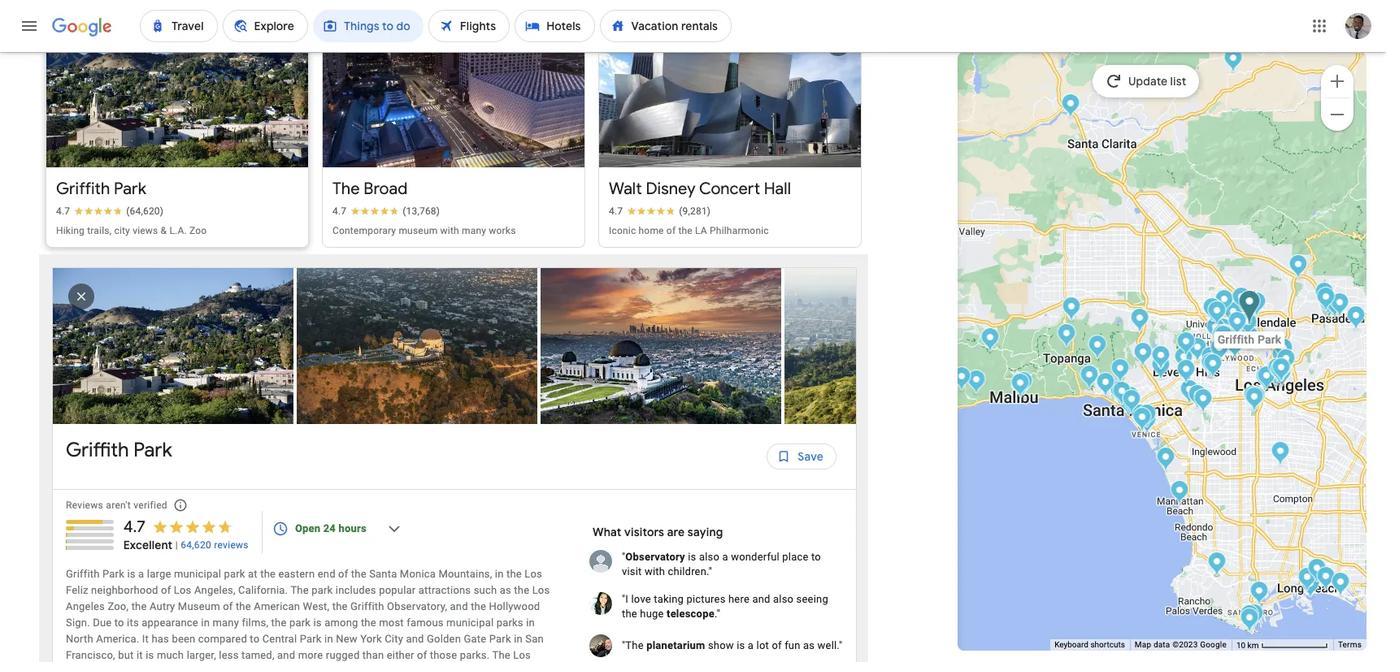 Task type: vqa. For each thing, say whether or not it's contained in the screenshot.
The Greek Theatre image at the right
yes



Task type: describe. For each thing, give the bounding box(es) containing it.
feliz
[[66, 585, 88, 597]]

madame tussauds hollywood image
[[1212, 325, 1231, 352]]

jurassic world – the ride image
[[1203, 297, 1222, 324]]

save griffith park to collection image
[[266, 24, 305, 63]]

golden
[[427, 633, 461, 646]]

save the broad to collection image
[[543, 24, 582, 63]]

seeing
[[797, 593, 829, 606]]

crypto.com arena image
[[1256, 366, 1275, 393]]

the inside "griffith park is a large municipal park at the eastern end of the santa monica mountains, in the los feliz neighborhood of los angeles, california. the park includes popular attractions such as the los angeles zoo, the autry museum of the american west, the griffith observatory, and the hollywood sign. due to its appearance in many films, the park is among the most famous municipal parks in north america. it has been compared to central park in new york city and golden gate park in san francisco, but it is much larger, less tamed, and more rugged than either of those parks. th"
[[291, 585, 309, 597]]

zoo,
[[108, 601, 129, 613]]

the last bookstore image
[[1266, 363, 1285, 390]]

santa
[[369, 568, 397, 580]]

4.7 out of 5 stars from 64,620 reviews. excellent. element
[[123, 517, 249, 554]]

as inside "griffith park is a large municipal park at the eastern end of the santa monica mountains, in the los feliz neighborhood of los angeles, california. the park includes popular attractions such as the los angeles zoo, the autry museum of the american west, the griffith observatory, and the hollywood sign. due to its appearance in many films, the park is among the most famous municipal parks in north america. it has been compared to central park in new york city and golden gate park in san francisco, but it is much larger, less tamed, and more rugged than either of those parks. th"
[[500, 585, 512, 597]]

has
[[152, 633, 169, 646]]

the getty image
[[1134, 342, 1153, 369]]

downtown santa monica image
[[1121, 386, 1140, 413]]

griffith park element
[[66, 437, 172, 476]]

reviews
[[214, 540, 249, 551]]

dockweiler beach image
[[1157, 447, 1175, 474]]

"i
[[622, 593, 629, 606]]

autry museum of the american west image
[[1248, 292, 1266, 318]]

save
[[798, 449, 824, 464]]

shortcuts
[[1091, 641, 1126, 650]]

griffith up feliz
[[66, 568, 100, 580]]

adamson house museum image
[[1011, 373, 1030, 400]]

griffith up 4.7 out of 5 stars from 64,620 reviews image
[[56, 179, 110, 199]]

the grove image
[[1203, 346, 1222, 373]]

battleship uss iowa museum image
[[1250, 581, 1269, 608]]

compared
[[198, 633, 247, 646]]

0 vertical spatial park
[[224, 568, 245, 580]]

in up "such"
[[495, 568, 504, 580]]

rugged
[[326, 650, 360, 662]]

japanese american national museum image
[[1273, 362, 1292, 389]]

open 24 hours
[[295, 523, 367, 535]]

rosie's dog beach image
[[1332, 572, 1350, 599]]

observatory
[[626, 551, 686, 563]]

cabrillo marine aquarium image
[[1245, 604, 1264, 631]]

baldwin hills scenic overlook image
[[1188, 384, 1207, 411]]

mountains,
[[439, 568, 492, 580]]

manhattan beach pier image
[[1170, 480, 1189, 507]]

and inside "i love taking pictures here and also seeing the huge
[[753, 593, 771, 606]]

in left new at the left bottom of the page
[[325, 633, 333, 646]]

telescope
[[667, 608, 715, 620]]

a inside is also a wonderful place to visit with children."
[[723, 551, 729, 563]]

the hollywood museum image
[[1214, 326, 1233, 353]]

2 vertical spatial to
[[250, 633, 260, 646]]

petersen automotive museum image
[[1201, 353, 1219, 380]]

new
[[336, 633, 358, 646]]

hollywood
[[489, 601, 540, 613]]

hall
[[764, 179, 791, 199]]

1 vertical spatial as
[[804, 640, 815, 652]]

gloria molina grand park image
[[1268, 357, 1287, 384]]

venice boardwalk image
[[1131, 404, 1150, 431]]

2 vertical spatial a
[[748, 640, 754, 652]]

kidspace children's museum image
[[1317, 287, 1336, 314]]

of up the autry
[[161, 585, 171, 597]]

keyboard shortcuts
[[1055, 641, 1126, 650]]

america.
[[96, 633, 139, 646]]

planetarium
[[647, 640, 706, 652]]

la
[[696, 225, 708, 236]]

home
[[639, 225, 664, 236]]

keyboard
[[1055, 641, 1089, 650]]

love
[[632, 593, 651, 606]]

zoo
[[190, 225, 207, 236]]

trails,
[[87, 225, 112, 236]]

©2023
[[1173, 641, 1198, 650]]

4.7 for the broad
[[333, 205, 347, 217]]

the queen mary image
[[1301, 574, 1320, 601]]

children."
[[668, 566, 712, 578]]

hollywood forever cemetery image
[[1226, 334, 1244, 361]]

the broad
[[333, 179, 408, 199]]

museum of tolerance image
[[1177, 359, 1196, 386]]

angeles,
[[194, 585, 236, 597]]

park down the 'parks'
[[489, 633, 511, 646]]

heal the bay aquarium image
[[1121, 390, 1140, 417]]

open
[[295, 523, 321, 535]]

museum of latin american art (molaa) image
[[1308, 558, 1327, 585]]

hollywood walk of fame image
[[1221, 325, 1240, 352]]

walt
[[609, 179, 642, 199]]

will rogers state beach image
[[1096, 372, 1115, 399]]

is down west, at the bottom left of the page
[[314, 617, 322, 629]]

california.
[[238, 585, 288, 597]]

griffith observatory image
[[1236, 313, 1255, 340]]

the fowler museum image
[[1152, 345, 1170, 372]]

universal studio tour image
[[1205, 298, 1223, 325]]

elysian park image
[[1275, 338, 1293, 365]]

santa monica state beach image
[[1118, 388, 1136, 415]]

park up neighborhood
[[102, 568, 124, 580]]

of right end
[[338, 568, 348, 580]]

york
[[360, 633, 382, 646]]

to inside is also a wonderful place to visit with children."
[[812, 551, 821, 563]]

warner bros. studio tour hollywood image
[[1215, 289, 1234, 316]]

due
[[93, 617, 112, 629]]

a inside "griffith park is a large municipal park at the eastern end of the santa monica mountains, in the los feliz neighborhood of los angeles, california. the park includes popular attractions such as the los angeles zoo, the autry museum of the american west, the griffith observatory, and the hollywood sign. due to its appearance in many films, the park is among the most famous municipal parks in north america. it has been compared to central park in new york city and golden gate park in san francisco, but it is much larger, less tamed, and more rugged than either of those parks. th"
[[138, 568, 144, 580]]

san
[[526, 633, 544, 646]]

visit
[[622, 566, 642, 578]]

at
[[248, 568, 258, 580]]

it
[[142, 633, 149, 646]]

observatory,
[[387, 601, 447, 613]]

in up san
[[526, 617, 535, 629]]

well."
[[818, 640, 843, 652]]

zoom out map image
[[1328, 105, 1348, 124]]

sunset boulevard image
[[1188, 337, 1207, 364]]

place
[[783, 551, 809, 563]]

such
[[474, 585, 497, 597]]

larger,
[[187, 650, 216, 662]]

angels flight railway image
[[1266, 361, 1285, 388]]

greystone mansion & gardens: the doheny estate image
[[1177, 331, 1196, 358]]

will rogers state historic park image
[[1111, 358, 1130, 385]]

griffith park image
[[1239, 290, 1261, 327]]

el pueblo de los angeles historical monument image
[[1273, 357, 1292, 384]]

watts towers arts center image
[[1271, 441, 1290, 468]]

grammy museum l.a. live image
[[1257, 366, 1276, 392]]

update list button
[[1093, 65, 1200, 98]]

been
[[172, 633, 196, 646]]

los angeles state historic park image
[[1277, 349, 1296, 375]]

map data ©2023 google
[[1135, 641, 1227, 650]]

hollyhock house image
[[1240, 326, 1259, 353]]

monica
[[400, 568, 436, 580]]

popular
[[379, 585, 416, 597]]

dolby theatre image
[[1213, 324, 1231, 351]]

la plaza de cultura y artes image
[[1272, 357, 1291, 384]]

0 horizontal spatial with
[[441, 225, 459, 236]]

telescope ."
[[667, 608, 721, 620]]

central
[[262, 633, 297, 646]]

1 vertical spatial to
[[114, 617, 124, 629]]

much
[[157, 650, 184, 662]]

(13,768)
[[403, 205, 440, 217]]

aquarium of the pacific image
[[1298, 567, 1317, 594]]

rose bowl stadium image
[[1315, 282, 1334, 309]]

10 km button
[[1232, 640, 1334, 652]]

the inside "i love taking pictures here and also seeing the huge
[[622, 608, 638, 620]]

kenneth hahn state recreation area image
[[1194, 388, 1213, 415]]

park up more
[[300, 633, 322, 646]]

of left those
[[417, 650, 427, 662]]

and down attractions in the left bottom of the page
[[450, 601, 468, 613]]

the hollywood roosevelt image
[[1212, 325, 1231, 352]]

0 horizontal spatial municipal
[[174, 568, 221, 580]]

santa monica pier image
[[1119, 392, 1138, 418]]

hours
[[339, 523, 367, 535]]

famous
[[407, 617, 444, 629]]

old pasadena image
[[1326, 293, 1345, 320]]

also inside "i love taking pictures here and also seeing the huge
[[774, 593, 794, 606]]

mulholland drive image
[[1062, 296, 1081, 323]]

(64,620)
[[126, 205, 164, 217]]

lot
[[757, 640, 769, 652]]

data
[[1154, 641, 1171, 650]]

hollywood wax museum image
[[1214, 325, 1233, 352]]

64,620
[[181, 540, 211, 551]]

more
[[298, 650, 323, 662]]



Task type: locate. For each thing, give the bounding box(es) containing it.
what
[[593, 525, 622, 540]]

of
[[667, 225, 676, 236], [338, 568, 348, 580], [161, 585, 171, 597], [223, 601, 233, 613], [772, 640, 782, 652], [417, 650, 427, 662]]

visitors
[[625, 525, 665, 540]]

is up children."
[[688, 551, 697, 563]]

travel town gift shop image
[[1232, 287, 1251, 314]]

1 vertical spatial with
[[645, 566, 665, 578]]

hiking
[[56, 225, 85, 236]]

bradbury building image
[[1268, 362, 1287, 388]]

american
[[254, 601, 300, 613]]

pink's hot dogs image
[[1210, 338, 1229, 365]]

is also a wonderful place to visit with children."
[[622, 551, 821, 578]]

2 horizontal spatial park
[[312, 585, 333, 597]]

tongva park image
[[1122, 389, 1141, 416]]

0 horizontal spatial the
[[291, 585, 309, 597]]

either
[[387, 650, 415, 662]]

the getty villa image
[[1080, 365, 1099, 392]]

the broad image
[[1266, 358, 1285, 385]]

city
[[114, 225, 130, 236]]

universal studios hollywood image
[[1205, 299, 1224, 326]]

terms link
[[1339, 641, 1362, 650]]

griffith up reviews
[[66, 438, 129, 463]]

1 vertical spatial griffith park
[[66, 438, 172, 463]]

municipal up "angeles,"
[[174, 568, 221, 580]]

the huntington library, art museum, and botanical gardens image
[[1347, 305, 1366, 332]]

gate
[[464, 633, 487, 646]]

many
[[462, 225, 487, 236], [213, 617, 239, 629]]

is right the it
[[146, 650, 154, 662]]

0 vertical spatial the
[[333, 179, 360, 199]]

pacific park on the santa monica pier image
[[1119, 392, 1138, 418]]

of right home
[[667, 225, 676, 236]]

0 horizontal spatial as
[[500, 585, 512, 597]]

santa monica mountains national recreation area image
[[1057, 323, 1076, 350]]

fun
[[785, 640, 801, 652]]

hammer museum image
[[1152, 355, 1170, 382]]

norton simon museum image
[[1320, 293, 1339, 320]]

a left lot
[[748, 640, 754, 652]]

solstice canyon image
[[967, 370, 986, 397]]

" observatory
[[622, 551, 686, 563]]

malibu lagoon state beach image
[[1012, 374, 1031, 401]]

sign.
[[66, 617, 90, 629]]

with right museum
[[441, 225, 459, 236]]

4.7 up excellent
[[123, 517, 145, 537]]

4.7 up contemporary
[[333, 205, 347, 217]]

park down west, at the bottom left of the page
[[289, 617, 311, 629]]

park up the (64,620)
[[114, 179, 146, 199]]

open 24 hours button
[[262, 511, 411, 554]]

museum
[[399, 225, 438, 236]]

escondido falls image
[[952, 366, 971, 393]]

&
[[161, 225, 167, 236]]

six flags magic mountain image
[[1061, 93, 1080, 120]]

update
[[1129, 74, 1168, 89]]

city
[[385, 633, 403, 646]]

2 horizontal spatial to
[[812, 551, 821, 563]]

in down museum at bottom
[[201, 617, 210, 629]]

show
[[708, 640, 734, 652]]

the museum of jurassic technology image
[[1180, 379, 1199, 406]]

save button
[[767, 437, 837, 476]]

0 horizontal spatial many
[[213, 617, 239, 629]]

malibu creek state park image
[[981, 327, 1000, 354]]

zoom in map image
[[1328, 71, 1348, 91]]

1 horizontal spatial municipal
[[447, 617, 494, 629]]

a left "large"
[[138, 568, 144, 580]]

huge
[[640, 608, 664, 620]]

park up verified
[[134, 438, 172, 463]]

philharmonic
[[710, 225, 769, 236]]

is
[[688, 551, 697, 563], [127, 568, 136, 580], [314, 617, 322, 629], [737, 640, 745, 652], [146, 650, 154, 662]]

large
[[147, 568, 171, 580]]

0 horizontal spatial to
[[114, 617, 124, 629]]

with down observatory
[[645, 566, 665, 578]]

the left broad
[[333, 179, 360, 199]]

bronson caves image
[[1228, 311, 1247, 338]]

0 horizontal spatial park
[[224, 568, 245, 580]]

update list
[[1129, 74, 1187, 89]]

4.7 out of 5 stars from 13,768 reviews image
[[333, 205, 440, 218]]

to right place
[[812, 551, 821, 563]]

1 horizontal spatial with
[[645, 566, 665, 578]]

4.7 up iconic
[[609, 205, 623, 217]]

close detail image
[[62, 277, 101, 316]]

with
[[441, 225, 459, 236], [645, 566, 665, 578]]

municipal up gate
[[447, 617, 494, 629]]

reviews aren't verified
[[66, 500, 168, 511]]

los angeles zoo image
[[1244, 292, 1262, 318]]

0 vertical spatial many
[[462, 225, 487, 236]]

4.7 up hiking
[[56, 205, 70, 217]]

parks
[[497, 617, 524, 629]]

walt disney concert hall image
[[1266, 358, 1285, 385]]

works
[[489, 225, 516, 236]]

griffith park up aren't in the bottom left of the page
[[66, 438, 172, 463]]

francisco,
[[66, 650, 115, 662]]

the gamble house image
[[1319, 289, 1338, 316]]

exposition park image
[[1245, 387, 1264, 414]]

the
[[333, 179, 360, 199], [291, 585, 309, 597]]

grand central market image
[[1267, 362, 1286, 388]]

and down central
[[277, 650, 295, 662]]

main menu image
[[20, 16, 39, 36]]

los
[[525, 568, 543, 580], [174, 585, 192, 597], [532, 585, 550, 597]]

hollywood bowl image
[[1214, 318, 1232, 344]]

usc pacific asia museum image
[[1331, 292, 1349, 319]]

than
[[363, 650, 384, 662]]

the
[[679, 225, 693, 236], [260, 568, 276, 580], [351, 568, 367, 580], [507, 568, 522, 580], [514, 585, 530, 597], [131, 601, 147, 613], [236, 601, 251, 613], [332, 601, 348, 613], [471, 601, 486, 613], [622, 608, 638, 620], [271, 617, 287, 629], [361, 617, 376, 629]]

0 vertical spatial as
[[500, 585, 512, 597]]

0 vertical spatial a
[[723, 551, 729, 563]]

to down films, on the bottom
[[250, 633, 260, 646]]

1 vertical spatial also
[[774, 593, 794, 606]]

musso & frank grill image
[[1216, 325, 1235, 352]]

2 vertical spatial park
[[289, 617, 311, 629]]

"i love taking pictures here and also seeing the huge
[[622, 593, 829, 620]]

north
[[66, 633, 93, 646]]

runyon canyon park image
[[1206, 317, 1225, 344]]

as right 'fun'
[[804, 640, 815, 652]]

abbot kinney boulevard image
[[1138, 404, 1157, 431]]

aren't
[[106, 500, 131, 511]]

"the
[[622, 640, 644, 652]]

10 km
[[1237, 641, 1261, 650]]

1 vertical spatial municipal
[[447, 617, 494, 629]]

disney
[[646, 179, 696, 199]]

hollywood sign image
[[1224, 301, 1243, 328]]

park down end
[[312, 585, 333, 597]]

dodger stadium image
[[1272, 344, 1291, 371]]

reviews aren't verified image
[[161, 486, 200, 525]]

griffith park
[[56, 179, 146, 199], [66, 438, 172, 463]]

a left wonderful
[[723, 551, 729, 563]]

(9,281)
[[679, 205, 711, 217]]

and right here
[[753, 593, 771, 606]]

and down famous
[[406, 633, 424, 646]]

4.7 out of 5 stars from 64,620 reviews image
[[56, 205, 164, 218]]

the down eastern
[[291, 585, 309, 597]]

rodeo drive image
[[1175, 347, 1193, 374]]

views
[[133, 225, 158, 236]]

park left at
[[224, 568, 245, 580]]

contemporary museum with many works
[[333, 225, 516, 236]]

many left works
[[462, 225, 487, 236]]

4.7 for walt disney concert hall
[[609, 205, 623, 217]]

venice beach skatepark image
[[1133, 407, 1152, 434]]

0 horizontal spatial also
[[699, 551, 720, 563]]

films,
[[242, 617, 269, 629]]

save walt disney concert hall to collection image
[[819, 24, 858, 63]]

1 vertical spatial a
[[138, 568, 144, 580]]

topanga state park image
[[1088, 335, 1107, 362]]

less
[[219, 650, 239, 662]]

la brea tar pits and museum image
[[1203, 352, 1222, 379]]

."
[[715, 608, 721, 620]]

griffith down "includes"
[[351, 601, 384, 613]]

california african american museum image
[[1247, 386, 1266, 413]]

korean friendship bell image
[[1240, 605, 1259, 632]]

map region
[[933, 0, 1387, 663]]

among
[[325, 617, 358, 629]]

los angeles city hall image
[[1271, 359, 1289, 386]]

google
[[1201, 641, 1227, 650]]

it
[[137, 650, 143, 662]]

skirball cultural center image
[[1131, 308, 1149, 335]]

the original farmers market image
[[1201, 346, 1220, 373]]

annenberg community beach house image
[[1110, 380, 1129, 407]]

list
[[53, 268, 1029, 441]]

reviews
[[66, 500, 103, 511]]

olvera street image
[[1274, 356, 1292, 383]]

with inside is also a wonderful place to visit with children."
[[645, 566, 665, 578]]

l.a.
[[170, 225, 187, 236]]

in left san
[[514, 633, 523, 646]]

4.7 inside "image"
[[609, 205, 623, 217]]

many inside "griffith park is a large municipal park at the eastern end of the santa monica mountains, in the los feliz neighborhood of los angeles, california. the park includes popular attractions such as the los angeles zoo, the autry museum of the american west, the griffith observatory, and the hollywood sign. due to its appearance in many films, the park is among the most famous municipal parks in north america. it has been compared to central park in new york city and golden gate park in san francisco, but it is much larger, less tamed, and more rugged than either of those parks. th"
[[213, 617, 239, 629]]

1 horizontal spatial many
[[462, 225, 487, 236]]

0 vertical spatial griffith park
[[56, 179, 146, 199]]

1 horizontal spatial as
[[804, 640, 815, 652]]

0 vertical spatial also
[[699, 551, 720, 563]]

verified
[[134, 500, 168, 511]]

and
[[753, 593, 771, 606], [450, 601, 468, 613], [406, 633, 424, 646], [277, 650, 295, 662]]

los angeles county museum of art image
[[1201, 352, 1220, 379]]

fast & furious – supercharged image
[[1208, 301, 1227, 327]]

here
[[729, 593, 750, 606]]

list item
[[322, 0, 586, 7], [53, 268, 297, 424], [297, 268, 541, 424], [453, 268, 870, 424], [785, 268, 1029, 424]]

taking
[[654, 593, 684, 606]]

is right show
[[737, 640, 745, 652]]

also left seeing
[[774, 593, 794, 606]]

4.7 out of 5 stars from 9,281 reviews image
[[609, 205, 711, 218]]

the greek theatre image
[[1239, 312, 1257, 339]]

long beach museum of art image
[[1317, 567, 1336, 593]]

also up children."
[[699, 551, 720, 563]]

hollywood boulevard image
[[1214, 323, 1233, 350]]

includes
[[336, 585, 376, 597]]

griffith park up 4.7 out of 5 stars from 64,620 reviews image
[[56, 179, 146, 199]]

many up compared
[[213, 617, 239, 629]]

0 vertical spatial municipal
[[174, 568, 221, 580]]

terms
[[1339, 641, 1362, 650]]

list
[[1171, 74, 1187, 89]]

is up neighborhood
[[127, 568, 136, 580]]

of right lot
[[772, 640, 782, 652]]

venice canals image
[[1138, 410, 1157, 436]]

malibu pier image
[[1014, 371, 1033, 398]]

1 horizontal spatial a
[[723, 551, 729, 563]]

universal citywalk hollywood image
[[1205, 301, 1223, 327]]

24
[[323, 523, 336, 535]]

2 horizontal spatial a
[[748, 640, 754, 652]]

|
[[175, 540, 178, 551]]

as up hollywood at the bottom left of the page
[[500, 585, 512, 597]]

tcl chinese theatre image
[[1213, 325, 1231, 352]]

craft contemporary image
[[1204, 353, 1223, 380]]

1 vertical spatial park
[[312, 585, 333, 597]]

appearance
[[142, 617, 198, 629]]

1 horizontal spatial to
[[250, 633, 260, 646]]

end
[[318, 568, 336, 580]]

neighborhood
[[91, 585, 158, 597]]

map
[[1135, 641, 1152, 650]]

1 horizontal spatial park
[[289, 617, 311, 629]]

wonderful
[[731, 551, 780, 563]]

1 horizontal spatial also
[[774, 593, 794, 606]]

iconic
[[609, 225, 636, 236]]

0 vertical spatial to
[[812, 551, 821, 563]]

of down "angeles,"
[[223, 601, 233, 613]]

is inside is also a wonderful place to visit with children."
[[688, 551, 697, 563]]

keyboard shortcuts button
[[1055, 640, 1126, 652]]

west,
[[303, 601, 330, 613]]

excellent | 64,620 reviews
[[123, 538, 249, 553]]

are
[[668, 525, 685, 540]]

what visitors are saying
[[593, 525, 724, 540]]

0 vertical spatial with
[[441, 225, 459, 236]]

hiking trails, city views & l.a. zoo
[[56, 225, 207, 236]]

natural history museum of los angeles county image
[[1244, 385, 1262, 412]]

also inside is also a wonderful place to visit with children."
[[699, 551, 720, 563]]

attractions
[[419, 585, 471, 597]]

to
[[812, 551, 821, 563], [114, 617, 124, 629], [250, 633, 260, 646]]

iconic home of the la philharmonic
[[609, 225, 769, 236]]

4.7 for griffith park
[[56, 205, 70, 217]]

griffith park is a large municipal park at the eastern end of the santa monica mountains, in the los feliz neighborhood of los angeles, california. the park includes popular attractions such as the los angeles zoo, the autry museum of the american west, the griffith observatory, and the hollywood sign. due to its appearance in many films, the park is among the most famous municipal parks in north america. it has been compared to central park in new york city and golden gate park in san francisco, but it is much larger, less tamed, and more rugged than either of those parks. th
[[66, 568, 563, 663]]

64,620 reviews link
[[181, 539, 249, 552]]

0 horizontal spatial a
[[138, 568, 144, 580]]

descanso gardens image
[[1289, 254, 1308, 281]]

saying
[[688, 525, 724, 540]]

"the planetarium show is a lot of fun as well."
[[622, 640, 843, 652]]

1 vertical spatial the
[[291, 585, 309, 597]]

south coast botanic garden image
[[1208, 552, 1227, 579]]

to left its
[[114, 617, 124, 629]]

1 vertical spatial many
[[213, 617, 239, 629]]

academy museum of motion pictures image
[[1201, 352, 1219, 379]]

1 horizontal spatial the
[[333, 179, 360, 199]]



